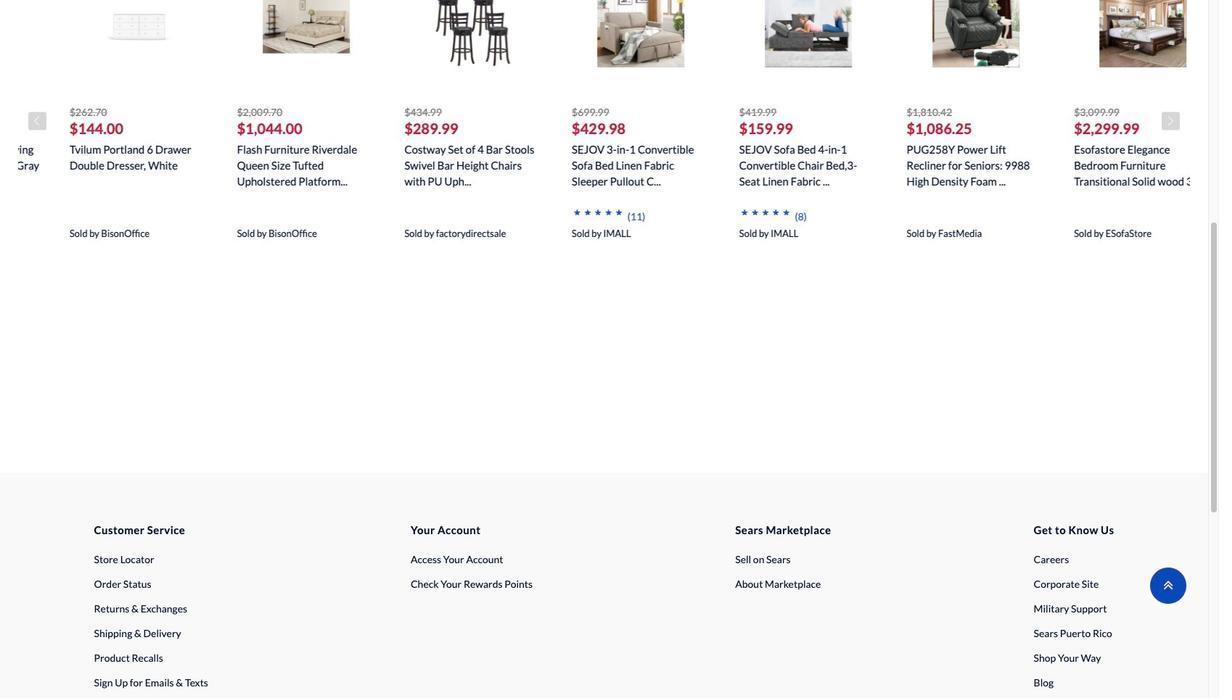 Task type: describe. For each thing, give the bounding box(es) containing it.
angle double up image
[[1163, 578, 1174, 594]]

flash furniture riverdale queen size tufted upholstered platform bed in beige fabric with memory foam mattress image
[[235, 0, 322, 67]]

pug258y power lift recliner for seniors: 9988 high density foam lift chair with heat and massage, reclining to 180, 2 pockets cu image
[[905, 0, 992, 67]]



Task type: locate. For each thing, give the bounding box(es) containing it.
costway set of 4 bar stools swivel bar height chairs with pu upholstered seats kitchen image
[[402, 0, 489, 67]]

esofastore elegance bedroom furniture transitional solid wood 3pc cal king size bed 2x nightstands w usb brown cherry storage bed drawers image
[[1072, 0, 1159, 67]]

sejov 3-in-1 convertible sofa bed linen fabric sleeper pullout couch,2-seat loveseat sofa w/adjustable backrest&pillows&spring support image
[[570, 0, 657, 67]]

footer
[[0, 270, 1208, 699]]

tvilum portland 6 drawer double dresser, white image
[[67, 0, 154, 67]]

sejov sofa bed 4-in-1 convertible chair bed,3-seat linen fabric loveseat sofa w/2 throw pillow,single recliner w/5 adjustable backrest image
[[737, 0, 824, 67]]



Task type: vqa. For each thing, say whether or not it's contained in the screenshot.
Flash Furniture Riverdale Queen Size Tufted Upholstered Platform Bed in Beige Fabric with Memory Foam Mattress image
yes



